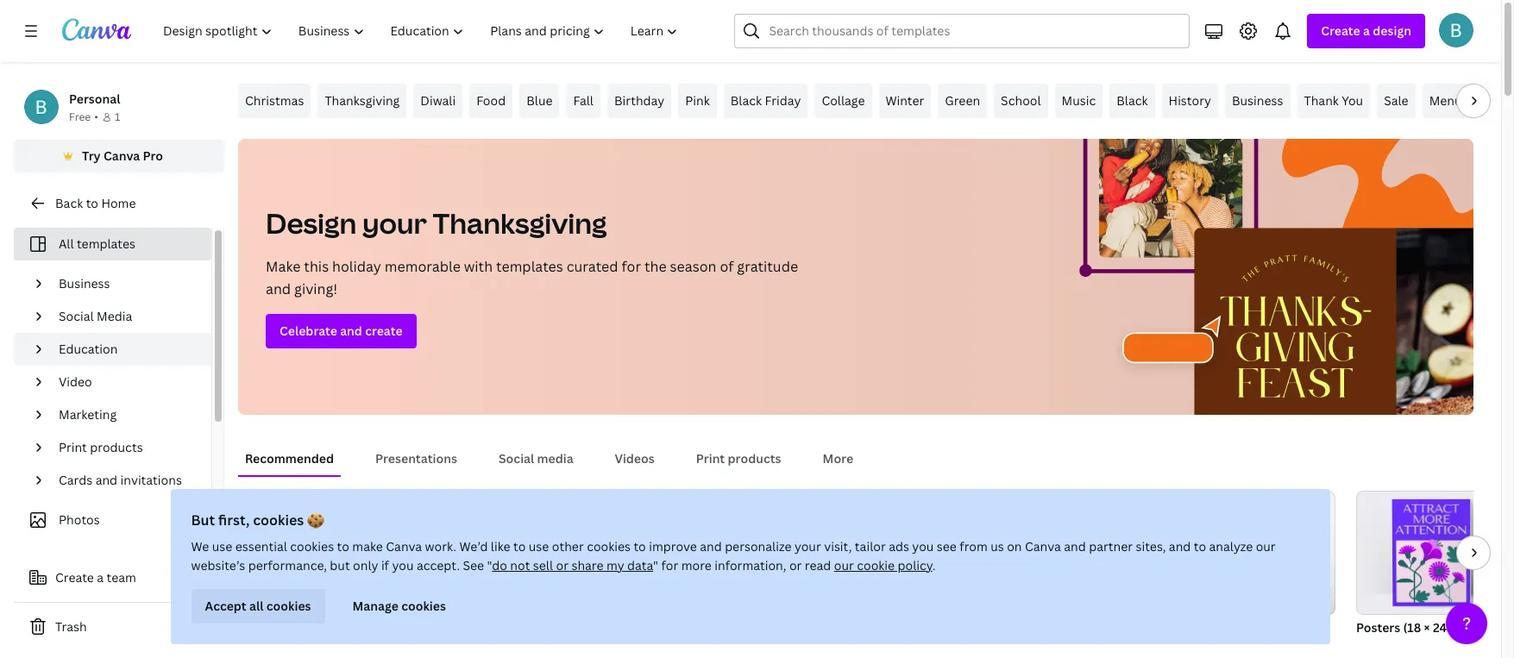 Task type: vqa. For each thing, say whether or not it's contained in the screenshot.
the bottommost Business
yes



Task type: locate. For each thing, give the bounding box(es) containing it.
photos link
[[24, 504, 201, 537]]

instagram post (square) image
[[984, 491, 1150, 615], [1036, 525, 1099, 589]]

posters (18 × 24 in portrait)
[[1357, 620, 1514, 636]]

templates right the with
[[496, 257, 563, 276]]

a
[[1364, 22, 1370, 39], [97, 570, 104, 586]]

for inside make this holiday memorable with templates curated for the season of gratitude and giving!
[[622, 257, 641, 276]]

thanksgiving left the diwali
[[325, 92, 400, 109]]

0 horizontal spatial create
[[55, 570, 94, 586]]

1 horizontal spatial canva
[[386, 539, 423, 555]]

fall
[[573, 92, 594, 109]]

social for social media
[[59, 308, 94, 325]]

create inside dropdown button
[[1322, 22, 1361, 39]]

cookies down 🍪 at bottom
[[291, 539, 335, 555]]

history
[[1169, 92, 1212, 109]]

presentations inside button
[[375, 451, 457, 467]]

" right the see on the bottom of page
[[488, 558, 493, 574]]

0 vertical spatial videos
[[615, 451, 655, 467]]

read
[[806, 558, 832, 574]]

0 horizontal spatial for
[[622, 257, 641, 276]]

team
[[107, 570, 136, 586]]

and left create
[[340, 323, 362, 339]]

1 horizontal spatial "
[[654, 558, 659, 574]]

and up do not sell or share my data " for more information, or read our cookie policy .
[[701, 539, 723, 555]]

top level navigation element
[[152, 14, 693, 48]]

business left thank
[[1232, 92, 1284, 109]]

analyze
[[1210, 539, 1254, 555]]

video
[[59, 374, 92, 390]]

history link
[[1162, 84, 1219, 118]]

1 vertical spatial our
[[835, 558, 855, 574]]

print up cards
[[59, 439, 87, 456]]

" down "improve" at the left bottom of page
[[654, 558, 659, 574]]

posters (18 × 24 in portrait) link
[[1357, 491, 1515, 640]]

0 vertical spatial thanksgiving
[[325, 92, 400, 109]]

1 horizontal spatial products
[[728, 451, 782, 467]]

0 vertical spatial create
[[1322, 22, 1361, 39]]

or right sell
[[557, 558, 569, 574]]

0 horizontal spatial print products
[[59, 439, 143, 456]]

0 vertical spatial your
[[362, 205, 427, 242]]

back to home link
[[14, 186, 224, 221]]

0 vertical spatial business
[[1232, 92, 1284, 109]]

a inside dropdown button
[[1364, 22, 1370, 39]]

manage cookies button
[[339, 589, 460, 624]]

1 vertical spatial you
[[393, 558, 414, 574]]

business up social media
[[59, 275, 110, 292]]

0 horizontal spatial or
[[557, 558, 569, 574]]

videos
[[615, 451, 655, 467], [797, 620, 837, 636]]

Search search field
[[769, 15, 1179, 47]]

black for black
[[1117, 92, 1148, 109]]

to right back
[[86, 195, 98, 211]]

use
[[213, 539, 233, 555], [529, 539, 550, 555]]

policy
[[898, 558, 933, 574]]

in)
[[1306, 620, 1322, 636]]

you right if
[[393, 558, 414, 574]]

0 horizontal spatial business
[[59, 275, 110, 292]]

we use essential cookies to make canva work. we'd like to use other cookies to improve and personalize your visit, tailor ads you see from us on canva and partner sites, and to analyze our website's performance, but only if you accept. see "
[[192, 539, 1277, 574]]

0 vertical spatial presentations
[[375, 451, 457, 467]]

canva right try
[[104, 148, 140, 164]]

your
[[362, 205, 427, 242], [795, 539, 822, 555]]

our cookie policy link
[[835, 558, 933, 574]]

pro
[[143, 148, 163, 164]]

flyer (portrait 8.5 × 11 in) image inside flyers (portrait 8.5 × 11 in) link
[[1193, 506, 1304, 621]]

print inside print products button
[[696, 451, 725, 467]]

doc image
[[238, 491, 404, 615], [238, 491, 404, 615]]

your up read
[[795, 539, 822, 555]]

print products inside button
[[696, 451, 782, 467]]

1 horizontal spatial or
[[790, 558, 803, 574]]

canva right on
[[1026, 539, 1062, 555]]

create a design button
[[1308, 14, 1426, 48]]

business link up media
[[52, 268, 201, 300]]

blue
[[527, 92, 553, 109]]

business link left thank
[[1225, 84, 1291, 118]]

0 horizontal spatial a
[[97, 570, 104, 586]]

1 horizontal spatial thanksgiving
[[433, 205, 607, 242]]

you
[[913, 539, 935, 555], [393, 558, 414, 574]]

print
[[59, 439, 87, 456], [696, 451, 725, 467]]

cookies right all
[[267, 598, 312, 614]]

cookies up whiteboard at left bottom
[[402, 598, 447, 614]]

recommended button
[[238, 443, 341, 476]]

a left team
[[97, 570, 104, 586]]

0 vertical spatial for
[[622, 257, 641, 276]]

and down make
[[266, 280, 291, 299]]

or left read
[[790, 558, 803, 574]]

create
[[365, 323, 403, 339]]

1 horizontal spatial social
[[499, 451, 534, 467]]

celebrate
[[280, 323, 337, 339]]

our inside we use essential cookies to make canva work. we'd like to use other cookies to improve and personalize your visit, tailor ads you see from us on canva and partner sites, and to analyze our website's performance, but only if you accept. see "
[[1257, 539, 1277, 555]]

recommended
[[245, 451, 334, 467]]

business for the left the business link
[[59, 275, 110, 292]]

1 horizontal spatial videos
[[797, 620, 837, 636]]

videos down read
[[797, 620, 837, 636]]

flyers
[[1170, 620, 1206, 636]]

and inside make this holiday memorable with templates curated for the season of gratitude and giving!
[[266, 280, 291, 299]]

your inside we use essential cookies to make canva work. we'd like to use other cookies to improve and personalize your visit, tailor ads you see from us on canva and partner sites, and to analyze our website's performance, but only if you accept. see "
[[795, 539, 822, 555]]

to inside back to home link
[[86, 195, 98, 211]]

design your thanksgiving image
[[1060, 139, 1474, 415]]

(portrait
[[1209, 620, 1258, 636]]

products inside print products link
[[90, 439, 143, 456]]

1 horizontal spatial our
[[1257, 539, 1277, 555]]

business for top the business link
[[1232, 92, 1284, 109]]

video image
[[797, 491, 963, 615], [824, 522, 936, 585]]

use up website's
[[213, 539, 233, 555]]

thank
[[1304, 92, 1339, 109]]

1 × from the left
[[1282, 620, 1288, 636]]

1 horizontal spatial create
[[1322, 22, 1361, 39]]

1 horizontal spatial presentations
[[611, 620, 693, 636]]

thanksgiving up make this holiday memorable with templates curated for the season of gratitude and giving!
[[433, 205, 607, 242]]

2 × from the left
[[1425, 620, 1431, 636]]

"
[[488, 558, 493, 574], [654, 558, 659, 574]]

templates right all
[[77, 236, 135, 252]]

0 horizontal spatial business link
[[52, 268, 201, 300]]

a for team
[[97, 570, 104, 586]]

our right analyze on the bottom
[[1257, 539, 1277, 555]]

create for create a team
[[55, 570, 94, 586]]

but
[[192, 511, 216, 530]]

0 horizontal spatial "
[[488, 558, 493, 574]]

(18
[[1404, 620, 1422, 636]]

thanksgiving
[[325, 92, 400, 109], [433, 205, 607, 242]]

1 horizontal spatial a
[[1364, 22, 1370, 39]]

1 horizontal spatial use
[[529, 539, 550, 555]]

instagram post (square) image right on
[[1036, 525, 1099, 589]]

create left design
[[1322, 22, 1361, 39]]

social inside button
[[499, 451, 534, 467]]

1 vertical spatial social
[[499, 451, 534, 467]]

personalize
[[725, 539, 792, 555]]

back
[[55, 195, 83, 211]]

0 horizontal spatial print
[[59, 439, 87, 456]]

whiteboard image
[[425, 491, 590, 615], [441, 514, 574, 589]]

we
[[192, 539, 210, 555]]

black right music
[[1117, 92, 1148, 109]]

your up memorable
[[362, 205, 427, 242]]

1 vertical spatial for
[[662, 558, 679, 574]]

create for create a design
[[1322, 22, 1361, 39]]

0 vertical spatial templates
[[77, 236, 135, 252]]

videos button
[[608, 443, 662, 476]]

× left 24
[[1425, 620, 1431, 636]]

0 horizontal spatial social
[[59, 308, 94, 325]]

create a team
[[55, 570, 136, 586]]

🍪
[[308, 511, 325, 530]]

1 vertical spatial business link
[[52, 268, 201, 300]]

create inside 'button'
[[55, 570, 94, 586]]

1 black from the left
[[731, 92, 762, 109]]

black link
[[1110, 84, 1155, 118]]

0 horizontal spatial ×
[[1282, 620, 1288, 636]]

to up but
[[337, 539, 350, 555]]

1
[[115, 110, 120, 124]]

2 horizontal spatial canva
[[1026, 539, 1062, 555]]

flyer (portrait 8.5 × 11 in) image
[[1170, 491, 1336, 615], [1193, 506, 1304, 621]]

1 vertical spatial a
[[97, 570, 104, 586]]

0 horizontal spatial black
[[731, 92, 762, 109]]

performance,
[[249, 558, 327, 574]]

a inside 'button'
[[97, 570, 104, 586]]

1 horizontal spatial your
[[795, 539, 822, 555]]

my
[[607, 558, 625, 574]]

cookies up my
[[587, 539, 631, 555]]

you up the policy
[[913, 539, 935, 555]]

social left media
[[499, 451, 534, 467]]

instagram post (square) image inside instagram posts (square) link
[[1036, 525, 1099, 589]]

celebrate and create
[[280, 323, 403, 339]]

photos
[[59, 512, 100, 528]]

for left the
[[622, 257, 641, 276]]

sale
[[1384, 92, 1409, 109]]

1 vertical spatial presentations
[[611, 620, 693, 636]]

products left more at right
[[728, 451, 782, 467]]

1 vertical spatial your
[[795, 539, 822, 555]]

create a team button
[[14, 561, 224, 596]]

green link
[[938, 84, 987, 118]]

0 horizontal spatial templates
[[77, 236, 135, 252]]

products inside print products button
[[728, 451, 782, 467]]

0 vertical spatial a
[[1364, 22, 1370, 39]]

print right videos button
[[696, 451, 725, 467]]

1 vertical spatial business
[[59, 275, 110, 292]]

create left team
[[55, 570, 94, 586]]

for down "improve" at the left bottom of page
[[662, 558, 679, 574]]

1 horizontal spatial print products
[[696, 451, 782, 467]]

0 horizontal spatial use
[[213, 539, 233, 555]]

1 vertical spatial create
[[55, 570, 94, 586]]

presentation (16:9) image inside 'presentations (16:9)' link
[[627, 515, 761, 589]]

1 horizontal spatial templates
[[496, 257, 563, 276]]

0 horizontal spatial videos
[[615, 451, 655, 467]]

to right like
[[514, 539, 526, 555]]

11
[[1291, 620, 1304, 636]]

to left analyze on the bottom
[[1195, 539, 1207, 555]]

1 horizontal spatial business
[[1232, 92, 1284, 109]]

(square)
[[1081, 620, 1131, 636]]

thank you link
[[1298, 84, 1371, 118]]

partner
[[1090, 539, 1134, 555]]

0 horizontal spatial canva
[[104, 148, 140, 164]]

collage
[[822, 92, 865, 109]]

None search field
[[735, 14, 1190, 48]]

brad klo image
[[1440, 13, 1474, 47]]

food
[[477, 92, 506, 109]]

1 horizontal spatial for
[[662, 558, 679, 574]]

0 vertical spatial business link
[[1225, 84, 1291, 118]]

our down visit,
[[835, 558, 855, 574]]

canva up if
[[386, 539, 423, 555]]

back to home
[[55, 195, 136, 211]]

a left design
[[1364, 22, 1370, 39]]

1 vertical spatial templates
[[496, 257, 563, 276]]

1 horizontal spatial print
[[696, 451, 725, 467]]

information,
[[715, 558, 787, 574]]

poster (18 × 24 in portrait) image inside posters (18 × 24 in portrait) link
[[1393, 500, 1471, 607]]

giving!
[[294, 280, 338, 299]]

products up cards and invitations on the left of page
[[90, 439, 143, 456]]

celebrate and create link
[[266, 314, 416, 349]]

more
[[823, 451, 854, 467]]

like
[[491, 539, 511, 555]]

use up sell
[[529, 539, 550, 555]]

diwali
[[421, 92, 456, 109]]

to up data
[[634, 539, 647, 555]]

1 vertical spatial videos
[[797, 620, 837, 636]]

0 horizontal spatial presentations
[[375, 451, 457, 467]]

1 horizontal spatial business link
[[1225, 84, 1291, 118]]

0 vertical spatial you
[[913, 539, 935, 555]]

videos right media
[[615, 451, 655, 467]]

0 horizontal spatial your
[[362, 205, 427, 242]]

memorable
[[385, 257, 461, 276]]

instagram post (square) image up posts
[[984, 491, 1150, 615]]

× left 11 in the bottom of the page
[[1282, 620, 1288, 636]]

1 horizontal spatial you
[[913, 539, 935, 555]]

1 horizontal spatial black
[[1117, 92, 1148, 109]]

1 horizontal spatial ×
[[1425, 620, 1431, 636]]

0 vertical spatial our
[[1257, 539, 1277, 555]]

1 " from the left
[[488, 558, 493, 574]]

products for print products button
[[728, 451, 782, 467]]

2 black from the left
[[1117, 92, 1148, 109]]

black left friday
[[731, 92, 762, 109]]

video link
[[52, 366, 201, 399]]

flyers (portrait 8.5 × 11 in) link
[[1170, 491, 1336, 640]]

social up education
[[59, 308, 94, 325]]

poster (18 × 24 in portrait) image
[[1357, 491, 1515, 615], [1393, 500, 1471, 607]]

0 horizontal spatial products
[[90, 439, 143, 456]]

presentations (16:9)
[[611, 620, 729, 636]]

0 vertical spatial social
[[59, 308, 94, 325]]

presentation (16:9) image
[[611, 491, 777, 615], [627, 515, 761, 589]]

print inside print products link
[[59, 439, 87, 456]]

templates
[[77, 236, 135, 252], [496, 257, 563, 276]]



Task type: describe. For each thing, give the bounding box(es) containing it.
videos inside button
[[615, 451, 655, 467]]

see
[[463, 558, 485, 574]]

diwali link
[[414, 84, 463, 118]]

1 vertical spatial thanksgiving
[[433, 205, 607, 242]]

fall link
[[567, 84, 601, 118]]

black friday link
[[724, 84, 808, 118]]

all templates
[[59, 236, 135, 252]]

thank you
[[1304, 92, 1364, 109]]

pink link
[[679, 84, 717, 118]]

tailor
[[856, 539, 887, 555]]

cookies inside button
[[267, 598, 312, 614]]

marketing
[[59, 406, 117, 423]]

media
[[97, 308, 132, 325]]

make
[[266, 257, 301, 276]]

social for social media
[[499, 451, 534, 467]]

green
[[945, 92, 981, 109]]

presentations (16:9) link
[[611, 491, 777, 640]]

christmas
[[245, 92, 304, 109]]

season
[[670, 257, 717, 276]]

all
[[250, 598, 264, 614]]

social media button
[[492, 443, 580, 476]]

print products link
[[52, 432, 201, 464]]

create a design
[[1322, 22, 1412, 39]]

0 horizontal spatial you
[[393, 558, 414, 574]]

8.5
[[1261, 620, 1279, 636]]

doc
[[238, 620, 262, 636]]

with
[[464, 257, 493, 276]]

print products for print products button
[[696, 451, 782, 467]]

24
[[1433, 620, 1447, 636]]

0 horizontal spatial thanksgiving
[[325, 92, 400, 109]]

of
[[720, 257, 734, 276]]

from
[[960, 539, 988, 555]]

ads
[[890, 539, 910, 555]]

print products for print products link
[[59, 439, 143, 456]]

menu
[[1430, 92, 1463, 109]]

education
[[59, 341, 118, 357]]

manage cookies
[[353, 598, 447, 614]]

winter
[[886, 92, 925, 109]]

cookies inside "button"
[[402, 598, 447, 614]]

collage link
[[815, 84, 872, 118]]

menu link
[[1423, 84, 1469, 118]]

and left partner
[[1065, 539, 1087, 555]]

print for print products link
[[59, 439, 87, 456]]

cards and invitations
[[59, 472, 182, 488]]

1 or from the left
[[557, 558, 569, 574]]

black for black friday
[[731, 92, 762, 109]]

accept
[[205, 598, 247, 614]]

but first, cookies 🍪 dialog
[[171, 489, 1331, 645]]

but
[[330, 558, 351, 574]]

winter link
[[879, 84, 932, 118]]

a for design
[[1364, 22, 1370, 39]]

accept.
[[417, 558, 460, 574]]

make this holiday memorable with templates curated for the season of gratitude and giving!
[[266, 257, 798, 299]]

whiteboard
[[425, 620, 494, 636]]

and right sites,
[[1170, 539, 1192, 555]]

music
[[1062, 92, 1096, 109]]

blue link
[[520, 84, 560, 118]]

instagram posts (square)
[[984, 620, 1131, 636]]

and right cards
[[95, 472, 117, 488]]

we'd
[[460, 539, 488, 555]]

essential
[[236, 539, 288, 555]]

" inside we use essential cookies to make canva work. we'd like to use other cookies to improve and personalize your visit, tailor ads you see from us on canva and partner sites, and to analyze our website's performance, but only if you accept. see "
[[488, 558, 493, 574]]

for inside but first, cookies 🍪 'dialog'
[[662, 558, 679, 574]]

visit,
[[825, 539, 853, 555]]

•
[[94, 110, 98, 124]]

birthday link
[[608, 84, 672, 118]]

christmas link
[[238, 84, 311, 118]]

design
[[1373, 22, 1412, 39]]

presentations for presentations (16:9)
[[611, 620, 693, 636]]

friday
[[765, 92, 801, 109]]

2 " from the left
[[654, 558, 659, 574]]

sale link
[[1378, 84, 1416, 118]]

free •
[[69, 110, 98, 124]]

templates inside make this holiday memorable with templates curated for the season of gratitude and giving!
[[496, 257, 563, 276]]

food link
[[470, 84, 513, 118]]

on
[[1008, 539, 1023, 555]]

print for print products button
[[696, 451, 725, 467]]

accept all cookies button
[[192, 589, 325, 624]]

do not sell or share my data link
[[493, 558, 654, 574]]

do not sell or share my data " for more information, or read our cookie policy .
[[493, 558, 936, 574]]

doc link
[[238, 491, 404, 640]]

trash link
[[14, 610, 224, 645]]

design your thanksgiving
[[266, 205, 607, 242]]

social media
[[499, 451, 574, 467]]

print products button
[[689, 443, 788, 476]]

cards
[[59, 472, 93, 488]]

do
[[493, 558, 508, 574]]

make
[[353, 539, 384, 555]]

cookies up 'essential'
[[253, 511, 304, 530]]

this
[[304, 257, 329, 276]]

2 or from the left
[[790, 558, 803, 574]]

you
[[1342, 92, 1364, 109]]

products for print products link
[[90, 439, 143, 456]]

us
[[991, 539, 1005, 555]]

share
[[572, 558, 604, 574]]

0 horizontal spatial our
[[835, 558, 855, 574]]

accept all cookies
[[205, 598, 312, 614]]

.
[[933, 558, 936, 574]]

1 use from the left
[[213, 539, 233, 555]]

2 use from the left
[[529, 539, 550, 555]]

the
[[645, 257, 667, 276]]

presentations for presentations
[[375, 451, 457, 467]]

canva inside button
[[104, 148, 140, 164]]

data
[[628, 558, 654, 574]]

birthday
[[614, 92, 665, 109]]

work.
[[426, 539, 457, 555]]

holiday
[[332, 257, 381, 276]]

all
[[59, 236, 74, 252]]

school link
[[994, 84, 1048, 118]]

media
[[537, 451, 574, 467]]

curated
[[567, 257, 618, 276]]



